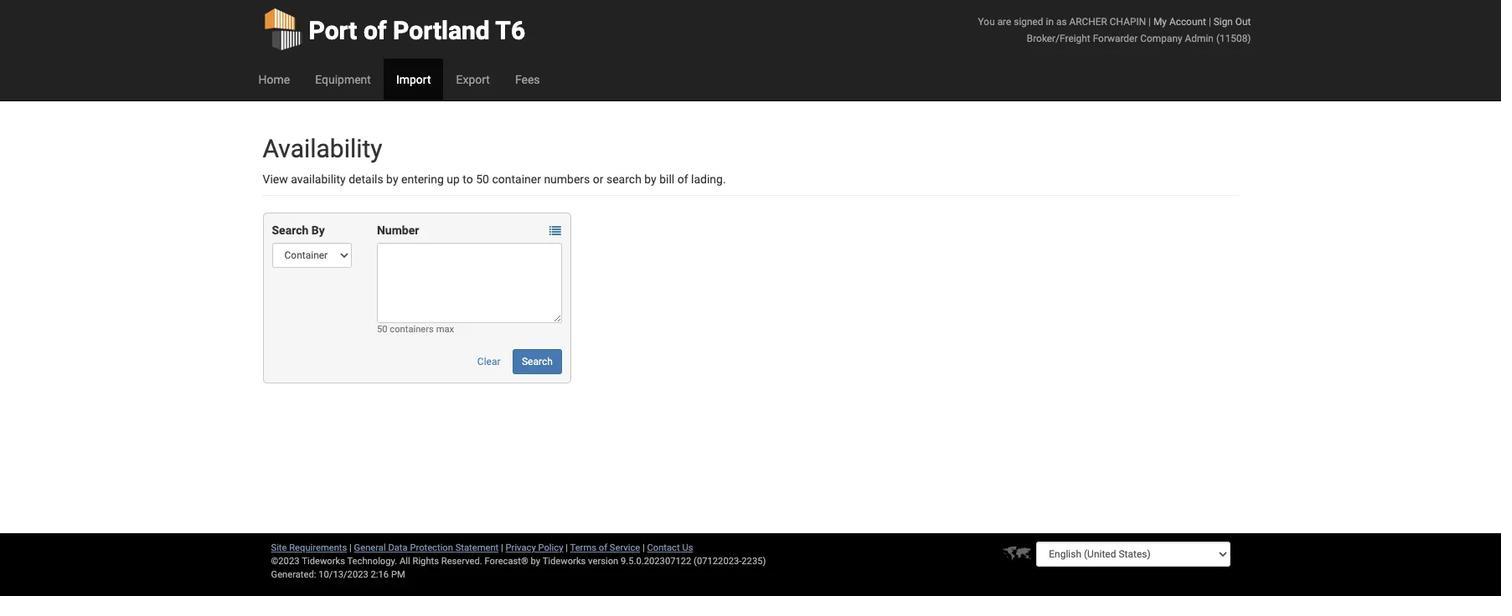 Task type: vqa. For each thing, say whether or not it's contained in the screenshot.
the Line
no



Task type: locate. For each thing, give the bounding box(es) containing it.
sign
[[1214, 16, 1233, 28]]

search by
[[272, 224, 325, 237]]

Number text field
[[377, 243, 562, 323]]

home
[[259, 73, 290, 86]]

10/13/2023
[[319, 570, 369, 581]]

| left my
[[1149, 16, 1151, 28]]

| left sign
[[1209, 16, 1212, 28]]

2 horizontal spatial of
[[678, 173, 688, 186]]

50 left containers
[[377, 324, 388, 335]]

2 vertical spatial of
[[599, 543, 608, 554]]

in
[[1046, 16, 1054, 28]]

up
[[447, 173, 460, 186]]

version
[[588, 556, 619, 567]]

you are signed in as archer chapin | my account | sign out broker/freight forwarder company admin (11508)
[[978, 16, 1251, 44]]

port of portland t6 link
[[263, 0, 526, 59]]

(11508)
[[1217, 33, 1251, 44]]

0 vertical spatial of
[[364, 16, 387, 45]]

my account link
[[1154, 16, 1207, 28]]

max
[[436, 324, 454, 335]]

search button
[[513, 349, 562, 375]]

numbers
[[544, 173, 590, 186]]

out
[[1236, 16, 1251, 28]]

forwarder
[[1093, 33, 1138, 44]]

site requirements | general data protection statement | privacy policy | terms of service | contact us ©2023 tideworks technology. all rights reserved. forecast® by tideworks version 9.5.0.202307122 (07122023-2235) generated: 10/13/2023 2:16 pm
[[271, 543, 766, 581]]

search for search by
[[272, 224, 309, 237]]

search left by
[[272, 224, 309, 237]]

9.5.0.202307122
[[621, 556, 692, 567]]

equipment
[[315, 73, 371, 86]]

details
[[349, 173, 383, 186]]

1 vertical spatial search
[[522, 356, 553, 368]]

1 horizontal spatial search
[[522, 356, 553, 368]]

all
[[400, 556, 410, 567]]

view
[[263, 173, 288, 186]]

signed
[[1014, 16, 1044, 28]]

by
[[386, 173, 398, 186], [645, 173, 657, 186], [531, 556, 541, 567]]

account
[[1170, 16, 1207, 28]]

are
[[998, 16, 1012, 28]]

1 horizontal spatial by
[[531, 556, 541, 567]]

sign out link
[[1214, 16, 1251, 28]]

0 vertical spatial 50
[[476, 173, 489, 186]]

availability
[[263, 134, 383, 163]]

general data protection statement link
[[354, 543, 499, 554]]

©2023 tideworks
[[271, 556, 345, 567]]

portland
[[393, 16, 490, 45]]

bill
[[660, 173, 675, 186]]

container
[[492, 173, 541, 186]]

equipment button
[[303, 59, 384, 101]]

t6
[[496, 16, 526, 45]]

| up forecast®
[[501, 543, 503, 554]]

import
[[396, 73, 431, 86]]

50 right to
[[476, 173, 489, 186]]

my
[[1154, 16, 1167, 28]]

search right clear
[[522, 356, 553, 368]]

reserved.
[[441, 556, 482, 567]]

protection
[[410, 543, 453, 554]]

1 horizontal spatial 50
[[476, 173, 489, 186]]

by right details
[[386, 173, 398, 186]]

or
[[593, 173, 604, 186]]

0 horizontal spatial search
[[272, 224, 309, 237]]

import button
[[384, 59, 444, 101]]

availability
[[291, 173, 346, 186]]

0 vertical spatial search
[[272, 224, 309, 237]]

1 horizontal spatial of
[[599, 543, 608, 554]]

50 containers max
[[377, 324, 454, 335]]

of inside port of portland t6 link
[[364, 16, 387, 45]]

2:16
[[371, 570, 389, 581]]

search inside button
[[522, 356, 553, 368]]

fees button
[[503, 59, 553, 101]]

|
[[1149, 16, 1151, 28], [1209, 16, 1212, 28], [349, 543, 352, 554], [501, 543, 503, 554], [566, 543, 568, 554], [643, 543, 645, 554]]

of right port
[[364, 16, 387, 45]]

of inside site requirements | general data protection statement | privacy policy | terms of service | contact us ©2023 tideworks technology. all rights reserved. forecast® by tideworks version 9.5.0.202307122 (07122023-2235) generated: 10/13/2023 2:16 pm
[[599, 543, 608, 554]]

search
[[272, 224, 309, 237], [522, 356, 553, 368]]

port
[[309, 16, 357, 45]]

clear
[[478, 356, 501, 368]]

of right bill
[[678, 173, 688, 186]]

0 horizontal spatial 50
[[377, 324, 388, 335]]

by down privacy policy 'link'
[[531, 556, 541, 567]]

contact
[[647, 543, 680, 554]]

company
[[1141, 33, 1183, 44]]

0 horizontal spatial of
[[364, 16, 387, 45]]

1 vertical spatial of
[[678, 173, 688, 186]]

of up version
[[599, 543, 608, 554]]

site requirements link
[[271, 543, 347, 554]]

50
[[476, 173, 489, 186], [377, 324, 388, 335]]

statement
[[456, 543, 499, 554]]

archer
[[1070, 16, 1108, 28]]

privacy
[[506, 543, 536, 554]]

containers
[[390, 324, 434, 335]]

search
[[607, 173, 642, 186]]

of
[[364, 16, 387, 45], [678, 173, 688, 186], [599, 543, 608, 554]]

by left bill
[[645, 173, 657, 186]]



Task type: describe. For each thing, give the bounding box(es) containing it.
us
[[682, 543, 693, 554]]

technology.
[[347, 556, 397, 567]]

1 vertical spatial 50
[[377, 324, 388, 335]]

terms
[[570, 543, 597, 554]]

0 horizontal spatial by
[[386, 173, 398, 186]]

general
[[354, 543, 386, 554]]

terms of service link
[[570, 543, 640, 554]]

export
[[456, 73, 490, 86]]

2235)
[[742, 556, 766, 567]]

| left general
[[349, 543, 352, 554]]

2 horizontal spatial by
[[645, 173, 657, 186]]

to
[[463, 173, 473, 186]]

admin
[[1185, 33, 1214, 44]]

you
[[978, 16, 995, 28]]

entering
[[401, 173, 444, 186]]

tideworks
[[543, 556, 586, 567]]

by
[[312, 224, 325, 237]]

service
[[610, 543, 640, 554]]

generated:
[[271, 570, 316, 581]]

broker/freight
[[1027, 33, 1091, 44]]

view availability details by entering up to 50 container numbers or search by bill of lading.
[[263, 173, 726, 186]]

requirements
[[289, 543, 347, 554]]

show list image
[[550, 226, 561, 237]]

site
[[271, 543, 287, 554]]

(07122023-
[[694, 556, 742, 567]]

chapin
[[1110, 16, 1146, 28]]

port of portland t6
[[309, 16, 526, 45]]

lading.
[[691, 173, 726, 186]]

number
[[377, 224, 419, 237]]

| up 9.5.0.202307122
[[643, 543, 645, 554]]

as
[[1057, 16, 1067, 28]]

policy
[[538, 543, 564, 554]]

export button
[[444, 59, 503, 101]]

forecast®
[[485, 556, 529, 567]]

rights
[[413, 556, 439, 567]]

fees
[[515, 73, 540, 86]]

contact us link
[[647, 543, 693, 554]]

| up "tideworks"
[[566, 543, 568, 554]]

data
[[388, 543, 408, 554]]

home button
[[246, 59, 303, 101]]

pm
[[391, 570, 405, 581]]

clear button
[[468, 349, 510, 375]]

by inside site requirements | general data protection statement | privacy policy | terms of service | contact us ©2023 tideworks technology. all rights reserved. forecast® by tideworks version 9.5.0.202307122 (07122023-2235) generated: 10/13/2023 2:16 pm
[[531, 556, 541, 567]]

privacy policy link
[[506, 543, 564, 554]]

search for search
[[522, 356, 553, 368]]



